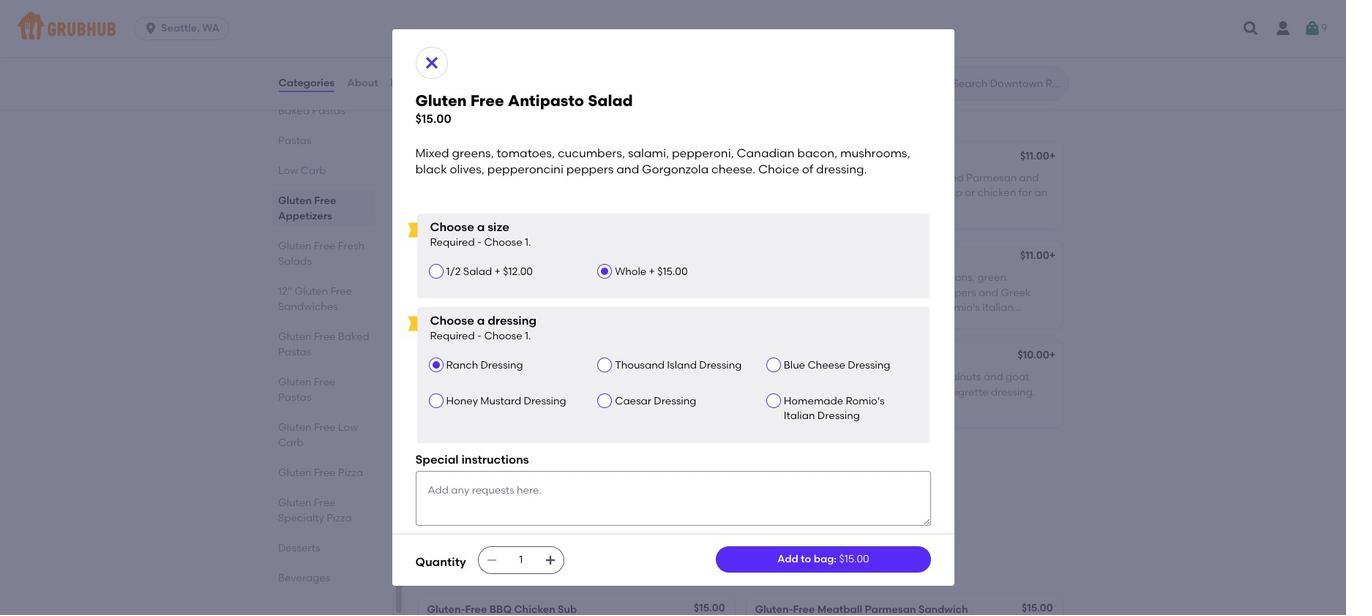 Task type: locate. For each thing, give the bounding box(es) containing it.
1 horizontal spatial choice
[[594, 401, 630, 414]]

0 vertical spatial low
[[278, 165, 298, 177]]

0 vertical spatial baked
[[278, 105, 309, 117]]

size inside whole size only. tomatoes, cucumbers, green peppers, onions, greek olives, greek feta cheese, pepperonicini peppers and homemade romio's italian dressing. no lettuce in this salad.
[[461, 272, 479, 284]]

caesar
[[816, 151, 852, 164], [615, 395, 651, 408]]

required inside choose a size required - choose 1.
[[430, 237, 475, 249]]

antipasto
[[508, 92, 584, 110], [488, 351, 537, 363]]

tomatoes, inside mixed greens, tomatoes, cucumbers, onions, green peppers, greek olives, pepperoncini peppers and greek feta cheese, topped with homemade romio's italian dressing.
[[826, 272, 876, 284]]

with inside mixed greens, tomatoes, cucumbers, onions, green peppers, greek olives, pepperoncini peppers and greek feta cheese, topped with homemade romio's italian dressing.
[[857, 301, 878, 314]]

2 vertical spatial with
[[828, 386, 849, 399]]

0 vertical spatial caesar
[[816, 151, 852, 164]]

with down blue cheese dressing on the right of page
[[828, 386, 849, 399]]

2 $12.00 + from the top
[[690, 349, 728, 362]]

0 vertical spatial mushrooms,
[[840, 146, 910, 160]]

$11.00 + down an
[[1020, 250, 1055, 262]]

salami, up beans,
[[514, 172, 550, 185]]

cheese inside spinach, roma tomatoes, red onions, walnuts and goat cheese tossed with honey raspberry vinaigrette dressing.
[[755, 386, 791, 399]]

vinaigrette inside spinach, roma tomatoes, red onions, walnuts and goat cheese tossed with honey raspberry vinaigrette dressing.
[[935, 386, 989, 399]]

gluten
[[415, 92, 467, 110], [415, 107, 467, 126], [427, 151, 461, 164], [755, 151, 789, 164], [278, 195, 311, 207], [278, 240, 311, 253], [427, 251, 461, 263], [294, 285, 328, 298], [278, 331, 311, 343], [427, 351, 461, 363], [755, 351, 789, 363], [278, 376, 311, 389], [278, 422, 311, 434], [427, 450, 461, 463], [278, 467, 311, 479], [278, 497, 311, 509], [443, 545, 494, 563]]

0 vertical spatial gorgonzola
[[642, 163, 709, 177]]

whole up pepperonicini
[[615, 265, 647, 278]]

italian up goat
[[982, 301, 1014, 314]]

italian down pepperonicini
[[595, 301, 626, 314]]

tomatoes, up honey
[[833, 371, 883, 384]]

add left bag:
[[777, 553, 798, 566]]

0 horizontal spatial caesar
[[615, 395, 651, 408]]

whole
[[615, 265, 647, 278], [427, 272, 459, 284]]

sandwiches inside the 12" gluten free sandwiches whole.
[[535, 545, 628, 563]]

1. down dressing
[[525, 330, 531, 343]]

green for cheese,
[[622, 272, 651, 284]]

cheese down spinach,
[[755, 386, 791, 399]]

mushrooms, up wedge,
[[840, 146, 910, 160]]

add to bag: $15.00
[[777, 553, 869, 566]]

1 vertical spatial $11.00 +
[[1020, 250, 1055, 262]]

$11.00 down an
[[1020, 250, 1049, 262]]

a down garbanzo
[[477, 220, 485, 234]]

1 $11.00 from the top
[[1020, 150, 1049, 162]]

green inside mixed greens, tomatoes, cucumbers, onions, green peppers, greek olives, pepperoncini peppers and greek feta cheese, topped with homemade romio's italian dressing.
[[978, 272, 1007, 284]]

1 horizontal spatial italian
[[784, 410, 815, 423]]

peppers, inside mixed greens, tomatoes, cucumbers, onions, green peppers, greek olives, pepperoncini peppers and greek feta cheese, topped with homemade romio's italian dressing.
[[755, 287, 799, 299]]

0 vertical spatial gluten free fresh salads
[[415, 107, 606, 126]]

0 vertical spatial bacon,
[[797, 146, 837, 160]]

cheese.
[[712, 163, 756, 177], [553, 401, 592, 414]]

dressing. up blue
[[755, 316, 799, 329]]

dressing.
[[427, 49, 471, 61], [816, 163, 867, 177], [427, 202, 471, 214], [628, 301, 673, 314], [755, 316, 799, 329], [991, 386, 1035, 399], [644, 401, 689, 414], [536, 486, 580, 498]]

black left caesar dressing
[[580, 386, 608, 399]]

dressing. inside mixed greens, tomatoes, cucumbers, olives and mozzarella. choice of dressing.
[[536, 486, 580, 498]]

12" inside the 12" gluten free sandwiches whole.
[[415, 545, 439, 563]]

with right topped
[[857, 301, 878, 314]]

dressing. up the charge.
[[816, 163, 867, 177]]

2 required from the top
[[430, 330, 475, 343]]

bacon, down ranch dressing
[[480, 386, 515, 399]]

cheese, left topped
[[778, 301, 816, 314]]

homemade romio's italian dressing
[[784, 395, 885, 423]]

dressing. down thousand island dressing
[[644, 401, 689, 414]]

dressing. down goat
[[991, 386, 1035, 399]]

2 homemade from the left
[[881, 301, 939, 314]]

basil,
[[427, 187, 453, 199]]

1 vertical spatial low
[[338, 422, 358, 434]]

tossed inside spinach, roma tomatoes, red onions, walnuts and goat cheese tossed with honey raspberry vinaigrette dressing.
[[793, 386, 826, 399]]

whole up lettuce
[[427, 272, 459, 284]]

0 vertical spatial cheese.
[[712, 163, 756, 177]]

vinaigrette down diced
[[637, 187, 691, 199]]

svg image
[[1242, 20, 1260, 37], [1304, 20, 1321, 37], [144, 21, 158, 36], [423, 54, 440, 72], [486, 555, 498, 566]]

1 horizontal spatial $15.00 button
[[746, 595, 1063, 616]]

sandwiches for 12" gluten free sandwiches
[[278, 301, 338, 313]]

0 vertical spatial peppers,
[[653, 272, 697, 284]]

choose a size required - choose 1.
[[430, 220, 531, 249]]

blue cheese dressing
[[784, 359, 890, 372]]

1 vertical spatial to
[[801, 553, 811, 566]]

onions, inside spinach, roma tomatoes, red onions, walnuts and goat cheese tossed with honey raspberry vinaigrette dressing.
[[905, 371, 940, 384]]

1 horizontal spatial gorgonzola
[[642, 163, 709, 177]]

onions, inside mixed greens, tomatoes, cucumbers, onions, green peppers, greek olives, pepperoncini peppers and greek feta cheese, topped with homemade romio's italian dressing.
[[940, 272, 975, 284]]

-
[[477, 237, 482, 249], [477, 330, 482, 343]]

gluten inside gluten free appetizers
[[278, 195, 311, 207]]

1 vertical spatial gluten free fresh salads
[[278, 240, 364, 268]]

1 vertical spatial pizza
[[326, 512, 351, 525]]

1 vertical spatial -
[[477, 330, 482, 343]]

$12.00
[[690, 150, 721, 162], [503, 265, 533, 278], [690, 349, 721, 362]]

1 horizontal spatial fresh
[[508, 107, 549, 126]]

salads up chopped
[[553, 107, 606, 126]]

caesar up the lemon
[[816, 151, 852, 164]]

1 vertical spatial carb
[[278, 437, 303, 449]]

1/2 salad + $12.00
[[446, 265, 533, 278]]

baked down 12" gluten free sandwiches
[[338, 331, 369, 343]]

svg image inside the 9 button
[[1304, 20, 1321, 37]]

vinaigrette inside lettuce, chicken, salami, mozzarella, diced tomatoes, fresh basil, garbanzo beans, scallions, tossed in vinaigrette dressing.
[[637, 187, 691, 199]]

feta
[[562, 287, 582, 299], [755, 301, 775, 314]]

tomatoes, down dinner
[[498, 471, 548, 483]]

raspberry
[[884, 386, 932, 399]]

baked inside gluten free baked pastas
[[338, 331, 369, 343]]

salad.
[[496, 316, 526, 329]]

vinaigrette
[[637, 187, 691, 199], [935, 386, 989, 399]]

gorgonzola right diced
[[642, 163, 709, 177]]

tomatoes, up beans,
[[497, 146, 555, 160]]

free inside the 12" gluten free sandwiches whole.
[[498, 545, 532, 563]]

$11.00 + for mixed greens, tomatoes, cucumbers, onions, green peppers, greek olives, pepperoncini peppers and greek feta cheese, topped with homemade romio's italian dressing.
[[1020, 250, 1055, 262]]

1 horizontal spatial whole
[[615, 265, 647, 278]]

1 horizontal spatial green
[[978, 272, 1007, 284]]

cheese. up croutons
[[712, 163, 756, 177]]

1 vertical spatial salads
[[278, 255, 311, 268]]

spinach,
[[755, 371, 798, 384]]

Search Downtown Romio's Pizza and Pasta search field
[[951, 77, 1063, 91]]

dressing. down pepperonicini
[[628, 301, 673, 314]]

romio's inside whole size only. tomatoes, cucumbers, green peppers, onions, greek olives, greek feta cheese, pepperonicini peppers and homemade romio's italian dressing. no lettuce in this salad.
[[553, 301, 592, 314]]

mixed greens, tomatoes, cucumbers, salami, pepperoni, canadian bacon, mushrooms, black olives, pepperoncini peppers and gorgonzola cheese. choice of dressing.
[[415, 146, 913, 177], [427, 371, 709, 414]]

dinner
[[488, 450, 521, 463]]

salads
[[553, 107, 606, 126], [278, 255, 311, 268]]

carb
[[300, 165, 326, 177], [278, 437, 303, 449]]

olives, inside mixed greens, tomatoes, cucumbers, onions, green peppers, greek olives, pepperoncini peppers and greek feta cheese, topped with homemade romio's italian dressing.
[[834, 287, 864, 299]]

feta up spinach,
[[755, 301, 775, 314]]

1 vertical spatial mushrooms,
[[517, 386, 578, 399]]

2 1. from the top
[[525, 330, 531, 343]]

antipasto inside the gluten free antipasto salad $15.00
[[508, 92, 584, 110]]

12"
[[278, 285, 292, 298], [415, 545, 439, 563]]

required down lettuce
[[430, 330, 475, 343]]

2 vertical spatial of
[[524, 486, 534, 498]]

0 vertical spatial mixed greens, tomatoes, cucumbers, salami, pepperoni, canadian bacon, mushrooms, black olives, pepperoncini peppers and gorgonzola cheese. choice of dressing.
[[415, 146, 913, 177]]

carb inside gluten free low carb
[[278, 437, 303, 449]]

salami, up caesar dressing
[[612, 371, 648, 384]]

0 horizontal spatial black
[[415, 163, 447, 177]]

1 horizontal spatial caesar
[[816, 151, 852, 164]]

pastas up gluten free low carb
[[278, 392, 311, 404]]

roma
[[801, 371, 830, 384]]

1 vertical spatial size
[[461, 272, 479, 284]]

0 horizontal spatial size
[[461, 272, 479, 284]]

choice inside mixed greens, tomatoes, cucumbers, olives and mozzarella. choice of dressing.
[[486, 486, 521, 498]]

2 vertical spatial choice
[[486, 486, 521, 498]]

9
[[1321, 22, 1327, 34]]

1 vertical spatial pepperoni,
[[650, 371, 704, 384]]

$12.00 for gluten free romio's famous chopped salad
[[690, 150, 721, 162]]

olives,
[[450, 163, 485, 177], [497, 287, 527, 299], [834, 287, 864, 299], [610, 386, 641, 399]]

tossed down diced
[[591, 187, 624, 199]]

cheese
[[808, 359, 845, 372]]

2 $11.00 + from the top
[[1020, 250, 1055, 262]]

0 vertical spatial $12.00 +
[[690, 150, 728, 162]]

salads up 12" gluten free sandwiches
[[278, 255, 311, 268]]

gluten free antipasto salad $15.00
[[415, 92, 633, 126]]

1 horizontal spatial feta
[[755, 301, 775, 314]]

tomatoes, up topped
[[826, 272, 876, 284]]

sandwiches
[[278, 301, 338, 313], [535, 545, 628, 563]]

greens, up topped
[[787, 272, 823, 284]]

hot
[[464, 34, 480, 46]]

2 horizontal spatial of
[[802, 163, 813, 177]]

0 horizontal spatial peppers,
[[653, 272, 697, 284]]

dressing. down the basil,
[[427, 202, 471, 214]]

0 vertical spatial black
[[415, 163, 447, 177]]

tossed down roma in the right of the page
[[793, 386, 826, 399]]

or left blue
[[604, 34, 614, 46]]

1 vertical spatial onions,
[[427, 287, 462, 299]]

1 1. from the top
[[525, 237, 531, 249]]

0 vertical spatial pizza
[[338, 467, 363, 479]]

$11.00 for fresh romaine, lemon wedge, fresh grated parmesan and croutons tossed to perfection. add shrimp or chicken for an additional charge.
[[1020, 150, 1049, 162]]

peppers, for pepperonicini
[[653, 272, 697, 284]]

dressing down homemade
[[818, 410, 860, 423]]

gluten free horiatiki greek salad
[[427, 251, 595, 263]]

this
[[476, 316, 493, 329]]

0 vertical spatial antipasto
[[508, 92, 584, 110]]

honey
[[852, 386, 882, 399]]

a inside choose a size required - choose 1.
[[477, 220, 485, 234]]

cheese
[[641, 34, 676, 46], [755, 386, 791, 399]]

bacon, up romaine,
[[797, 146, 837, 160]]

2 green from the left
[[978, 272, 1007, 284]]

served
[[514, 34, 547, 46]]

1 vertical spatial 1.
[[525, 330, 531, 343]]

1 horizontal spatial of
[[632, 401, 642, 414]]

only.
[[482, 272, 504, 284]]

free inside gluten free baked pastas
[[314, 331, 335, 343]]

garbanzo
[[455, 187, 505, 199]]

gluten free pastas
[[278, 376, 335, 404]]

- for size
[[477, 237, 482, 249]]

gluten inside gluten free specialty pizza
[[278, 497, 311, 509]]

$11.00 for mixed greens, tomatoes, cucumbers, onions, green peppers, greek olives, pepperoncini peppers and greek feta cheese, topped with homemade romio's italian dressing.
[[1020, 250, 1049, 262]]

greens, up chicken,
[[452, 146, 494, 160]]

pastas up the gluten free pastas
[[278, 346, 311, 359]]

to down the lemon
[[836, 187, 847, 199]]

mushrooms, down gluten free antipasto salad
[[517, 386, 578, 399]]

with left ranch
[[549, 34, 570, 46]]

1 horizontal spatial low
[[338, 422, 358, 434]]

1 required from the top
[[430, 237, 475, 249]]

add
[[905, 187, 926, 199], [777, 553, 798, 566]]

0 horizontal spatial fresh
[[694, 172, 719, 185]]

with inside spinach, roma tomatoes, red onions, walnuts and goat cheese tossed with honey raspberry vinaigrette dressing.
[[828, 386, 849, 399]]

free inside 12" gluten free sandwiches
[[330, 285, 352, 298]]

low up gluten free appetizers at top
[[278, 165, 298, 177]]

antipasto down bbq or hot wings served with ranch or blue cheese dressing.
[[508, 92, 584, 110]]

dressing. inside bbq or hot wings served with ranch or blue cheese dressing.
[[427, 49, 471, 61]]

olives, up topped
[[834, 287, 864, 299]]

green
[[622, 272, 651, 284], [978, 272, 1007, 284]]

peppers inside mixed greens, tomatoes, cucumbers, onions, green peppers, greek olives, pepperoncini peppers and greek feta cheese, topped with homemade romio's italian dressing.
[[935, 287, 976, 299]]

1 a from the top
[[477, 220, 485, 234]]

carb up gluten free pizza
[[278, 437, 303, 449]]

mixed greens, tomatoes, cucumbers, onions, green peppers, greek olives, pepperoncini peppers and greek feta cheese, topped with homemade romio's italian dressing.
[[755, 272, 1031, 329]]

carb up gluten free appetizers at top
[[300, 165, 326, 177]]

caesar dressing
[[615, 395, 696, 408]]

pastas up the low carb
[[278, 135, 311, 147]]

or left hot
[[451, 34, 462, 46]]

feta inside mixed greens, tomatoes, cucumbers, onions, green peppers, greek olives, pepperoncini peppers and greek feta cheese, topped with homemade romio's italian dressing.
[[755, 301, 775, 314]]

- inside choose a size required - choose 1.
[[477, 237, 482, 249]]

gluten inside the gluten free pastas
[[278, 376, 311, 389]]

seattle, wa
[[161, 22, 220, 34]]

in down diced
[[626, 187, 635, 199]]

1 vertical spatial feta
[[755, 301, 775, 314]]

1 $11.00 + from the top
[[1020, 150, 1055, 162]]

gorgonzola
[[642, 163, 709, 177], [493, 401, 551, 414]]

desserts
[[278, 542, 320, 555]]

a left salad. at the left
[[477, 314, 485, 328]]

0 horizontal spatial in
[[464, 316, 473, 329]]

spinach, roma tomatoes, red onions, walnuts and goat cheese tossed with honey raspberry vinaigrette dressing.
[[755, 371, 1035, 399]]

gluten free appetizers
[[278, 195, 336, 223]]

1 horizontal spatial bacon,
[[797, 146, 837, 160]]

salad up chopped
[[588, 92, 633, 110]]

0 vertical spatial choice
[[758, 163, 799, 177]]

0 horizontal spatial gorgonzola
[[493, 401, 551, 414]]

gorgonzola up dinner
[[493, 401, 551, 414]]

whole inside whole size only. tomatoes, cucumbers, green peppers, onions, greek olives, greek feta cheese, pepperonicini peppers and homemade romio's italian dressing. no lettuce in this salad.
[[427, 272, 459, 284]]

cucumbers,
[[558, 146, 625, 160], [561, 272, 619, 284], [879, 272, 937, 284], [551, 371, 610, 384], [551, 471, 610, 483]]

tossed inside fresh romaine, lemon wedge, fresh grated parmesan and croutons tossed to perfection. add shrimp or chicken for an additional charge.
[[801, 187, 834, 199]]

low up gluten free pizza
[[338, 422, 358, 434]]

romio's
[[488, 151, 527, 164], [553, 301, 592, 314], [941, 301, 980, 314], [846, 395, 885, 408]]

required inside choose a dressing required - choose 1.
[[430, 330, 475, 343]]

$10.00
[[1018, 349, 1049, 362]]

choose
[[430, 220, 474, 234], [484, 237, 522, 249], [430, 314, 474, 328], [484, 330, 522, 343]]

beans,
[[508, 187, 541, 199]]

0 horizontal spatial green
[[622, 272, 651, 284]]

1 horizontal spatial cheese
[[755, 386, 791, 399]]

mozzarella,
[[552, 172, 608, 185]]

0 vertical spatial vinaigrette
[[637, 187, 691, 199]]

of left the lemon
[[802, 163, 813, 177]]

fresh
[[694, 172, 719, 185], [903, 172, 927, 185]]

Input item quantity number field
[[505, 547, 537, 574]]

homemade
[[784, 395, 843, 408]]

12" gluten free sandwiches
[[278, 285, 352, 313]]

1 homemade from the left
[[493, 301, 551, 314]]

- down 'this'
[[477, 330, 482, 343]]

- inside choose a dressing required - choose 1.
[[477, 330, 482, 343]]

tossed for pepperoni,
[[793, 386, 826, 399]]

1 vertical spatial sandwiches
[[535, 545, 628, 563]]

2 horizontal spatial fresh
[[755, 172, 782, 185]]

with
[[549, 34, 570, 46], [857, 301, 878, 314], [828, 386, 849, 399]]

1. inside choose a dressing required - choose 1.
[[525, 330, 531, 343]]

olives, inside whole size only. tomatoes, cucumbers, green peppers, onions, greek olives, greek feta cheese, pepperonicini peppers and homemade romio's italian dressing. no lettuce in this salad.
[[497, 287, 527, 299]]

choice up croutons
[[758, 163, 799, 177]]

0 vertical spatial $11.00 +
[[1020, 150, 1055, 162]]

1 $12.00 + from the top
[[690, 150, 728, 162]]

to left bag:
[[801, 553, 811, 566]]

greek up tomatoes,
[[533, 251, 564, 263]]

2 horizontal spatial italian
[[982, 301, 1014, 314]]

$15.00
[[415, 112, 451, 126], [658, 265, 688, 278], [839, 553, 869, 566], [694, 603, 725, 615], [1022, 603, 1053, 615]]

0 horizontal spatial $15.00 button
[[418, 595, 735, 616]]

diced
[[611, 172, 639, 185]]

1 vertical spatial choice
[[594, 401, 630, 414]]

0 vertical spatial 1.
[[525, 237, 531, 249]]

1 horizontal spatial salads
[[553, 107, 606, 126]]

onions, inside whole size only. tomatoes, cucumbers, green peppers, onions, greek olives, greek feta cheese, pepperonicini peppers and homemade romio's italian dressing. no lettuce in this salad.
[[427, 287, 462, 299]]

1 vertical spatial antipasto
[[488, 351, 537, 363]]

of down thousand
[[632, 401, 642, 414]]

greek
[[533, 251, 564, 263], [465, 287, 495, 299], [530, 287, 560, 299], [801, 287, 831, 299], [1001, 287, 1031, 299]]

a inside choose a dressing required - choose 1.
[[477, 314, 485, 328]]

canadian down ranch
[[427, 386, 477, 399]]

fresh inside fresh romaine, lemon wedge, fresh grated parmesan and croutons tossed to perfection. add shrimp or chicken for an additional charge.
[[903, 172, 927, 185]]

0 horizontal spatial of
[[524, 486, 534, 498]]

cheese right blue
[[641, 34, 676, 46]]

olives
[[612, 471, 640, 483]]

1 vertical spatial caesar
[[615, 395, 651, 408]]

0 horizontal spatial whole
[[427, 272, 459, 284]]

2 vertical spatial pepperoncini
[[643, 386, 709, 399]]

2 - from the top
[[477, 330, 482, 343]]

1.
[[525, 237, 531, 249], [525, 330, 531, 343]]

homemade inside whole size only. tomatoes, cucumbers, green peppers, onions, greek olives, greek feta cheese, pepperonicini peppers and homemade romio's italian dressing. no lettuce in this salad.
[[493, 301, 551, 314]]

12" up 'whole.'
[[415, 545, 439, 563]]

of down instructions
[[524, 486, 534, 498]]

choice down thousand
[[594, 401, 630, 414]]

gluten free fresh salads up gluten free romio's famous chopped salad
[[415, 107, 606, 126]]

1 vertical spatial cheese.
[[553, 401, 592, 414]]

pastas
[[312, 105, 345, 117], [278, 135, 311, 147], [278, 346, 311, 359], [278, 392, 311, 404]]

fresh up gluten free romio's famous chopped salad
[[508, 107, 549, 126]]

1 vertical spatial with
[[857, 301, 878, 314]]

an
[[1035, 187, 1048, 199]]

1 green from the left
[[622, 272, 651, 284]]

antipasto for gluten free antipasto salad $15.00
[[508, 92, 584, 110]]

dressing up mustard
[[481, 359, 523, 372]]

1 vertical spatial baked
[[338, 331, 369, 343]]

0 horizontal spatial baked
[[278, 105, 309, 117]]

dressing. up svg image
[[536, 486, 580, 498]]

1 vertical spatial $11.00
[[1020, 250, 1049, 262]]

2 fresh from the left
[[903, 172, 927, 185]]

croutons
[[755, 187, 799, 199]]

ranch
[[573, 34, 602, 46]]

mixed up honey
[[427, 371, 457, 384]]

caesar down thousand
[[615, 395, 651, 408]]

or right shrimp
[[965, 187, 975, 199]]

12" inside 12" gluten free sandwiches
[[278, 285, 292, 298]]

tossed for tomatoes,
[[801, 187, 834, 199]]

to inside fresh romaine, lemon wedge, fresh grated parmesan and croutons tossed to perfection. add shrimp or chicken for an additional charge.
[[836, 187, 847, 199]]

0 vertical spatial required
[[430, 237, 475, 249]]

2 a from the top
[[477, 314, 485, 328]]

italian down homemade
[[784, 410, 815, 423]]

0 vertical spatial to
[[836, 187, 847, 199]]

1 - from the top
[[477, 237, 482, 249]]

green for greek
[[978, 272, 1007, 284]]

green inside whole size only. tomatoes, cucumbers, green peppers, onions, greek olives, greek feta cheese, pepperonicini peppers and homemade romio's italian dressing. no lettuce in this salad.
[[622, 272, 651, 284]]

$11.00 up an
[[1020, 150, 1049, 162]]

vinaigrette down walnuts
[[935, 386, 989, 399]]

0 horizontal spatial italian
[[595, 301, 626, 314]]

salad up wedge,
[[855, 151, 884, 164]]

mixed greens, tomatoes, cucumbers, olives and mozzarella. choice of dressing.
[[427, 471, 662, 498]]

12" up gluten free baked pastas
[[278, 285, 292, 298]]

and inside mixed greens, tomatoes, cucumbers, onions, green peppers, greek olives, pepperoncini peppers and greek feta cheese, topped with homemade romio's italian dressing.
[[979, 287, 998, 299]]

2 vertical spatial salami,
[[612, 371, 648, 384]]

1 horizontal spatial in
[[626, 187, 635, 199]]

1 fresh from the left
[[694, 172, 719, 185]]

pepperoncini inside mixed greens, tomatoes, cucumbers, onions, green peppers, greek olives, pepperoncini peppers and greek feta cheese, topped with homemade romio's italian dressing.
[[866, 287, 933, 299]]

1 vertical spatial $12.00 +
[[690, 349, 728, 362]]

0 horizontal spatial sandwiches
[[278, 301, 338, 313]]

2 $11.00 from the top
[[1020, 250, 1049, 262]]

1. for dressing
[[525, 330, 531, 343]]

to
[[836, 187, 847, 199], [801, 553, 811, 566]]

gluten free antipasto salad
[[427, 351, 569, 363]]

0 vertical spatial -
[[477, 237, 482, 249]]

gluten free specialty pizza
[[278, 497, 351, 525]]

$11.00 + up an
[[1020, 150, 1055, 162]]

in
[[626, 187, 635, 199], [464, 316, 473, 329]]

sandwiches inside 12" gluten free sandwiches
[[278, 301, 338, 313]]

0 vertical spatial a
[[477, 220, 485, 234]]

olives, down thousand
[[610, 386, 641, 399]]

free
[[470, 92, 504, 110], [470, 107, 504, 126], [463, 151, 485, 164], [791, 151, 813, 164], [314, 195, 336, 207], [314, 240, 335, 253], [463, 251, 485, 263], [330, 285, 352, 298], [314, 331, 335, 343], [463, 351, 485, 363], [791, 351, 813, 363], [314, 376, 335, 389], [314, 422, 335, 434], [463, 450, 485, 463], [314, 467, 335, 479], [314, 497, 335, 509], [498, 545, 532, 563]]

0 vertical spatial cheese
[[641, 34, 676, 46]]

dressing inside homemade romio's italian dressing
[[818, 410, 860, 423]]

gluten free fresh salads
[[415, 107, 606, 126], [278, 240, 364, 268]]

$12.00 + for mixed greens, tomatoes, cucumbers, salami, pepperoni, canadian bacon, mushrooms, black olives, pepperoncini peppers and gorgonzola cheese. choice of dressing.
[[690, 349, 728, 362]]

0 horizontal spatial low
[[278, 165, 298, 177]]

homemade up red
[[881, 301, 939, 314]]

1 horizontal spatial vinaigrette
[[935, 386, 989, 399]]

size inside choose a size required - choose 1.
[[488, 220, 509, 234]]

black up the basil,
[[415, 163, 447, 177]]

mixed down the special
[[427, 471, 457, 483]]



Task type: describe. For each thing, give the bounding box(es) containing it.
onions, for spinach, roma tomatoes, red onions, walnuts and goat cheese tossed with honey raspberry vinaigrette dressing.
[[905, 371, 940, 384]]

1 horizontal spatial mushrooms,
[[840, 146, 910, 160]]

greek up $10.00
[[1001, 287, 1031, 299]]

greens, inside mixed greens, tomatoes, cucumbers, onions, green peppers, greek olives, pepperoncini peppers and greek feta cheese, topped with homemade romio's italian dressing.
[[787, 272, 823, 284]]

12" gluten free sandwiches whole.
[[415, 545, 628, 575]]

seattle, wa button
[[134, 17, 235, 40]]

whole size only. tomatoes, cucumbers, green peppers, onions, greek olives, greek feta cheese, pepperonicini peppers and homemade romio's italian dressing. no lettuce in this salad.
[[427, 272, 697, 329]]

Special instructions text field
[[415, 472, 931, 526]]

1 horizontal spatial cheese.
[[712, 163, 756, 177]]

main navigation navigation
[[0, 0, 1346, 57]]

chicken,
[[470, 172, 511, 185]]

romio's inside homemade romio's italian dressing
[[846, 395, 885, 408]]

add inside fresh romaine, lemon wedge, fresh grated parmesan and croutons tossed to perfection. add shrimp or chicken for an additional charge.
[[905, 187, 926, 199]]

vinaigrette for walnuts
[[935, 386, 989, 399]]

salad up mixed greens, tomatoes, cucumbers, olives and mozzarella. choice of dressing.
[[523, 450, 552, 463]]

0 vertical spatial of
[[802, 163, 813, 177]]

romio's inside mixed greens, tomatoes, cucumbers, onions, green peppers, greek olives, pepperoncini peppers and greek feta cheese, topped with homemade romio's italian dressing.
[[941, 301, 980, 314]]

antipasto for gluten free antipasto salad
[[488, 351, 537, 363]]

gluten free dinner salad
[[427, 450, 552, 463]]

whole for whole + $15.00
[[615, 265, 647, 278]]

a for size
[[477, 220, 485, 234]]

0 horizontal spatial gluten free fresh salads
[[278, 240, 364, 268]]

tomatoes, up honey mustard dressing
[[498, 371, 548, 384]]

mixed inside mixed greens, tomatoes, cucumbers, olives and mozzarella. choice of dressing.
[[427, 471, 457, 483]]

12" for 12" gluten free sandwiches whole.
[[415, 545, 439, 563]]

reviews
[[391, 77, 431, 89]]

tomatoes, inside spinach, roma tomatoes, red onions, walnuts and goat cheese tossed with honey raspberry vinaigrette dressing.
[[833, 371, 883, 384]]

free inside the gluten free antipasto salad $15.00
[[470, 92, 504, 110]]

sandwiches for 12" gluten free sandwiches whole.
[[535, 545, 628, 563]]

0 horizontal spatial to
[[801, 553, 811, 566]]

1 horizontal spatial or
[[604, 34, 614, 46]]

whole.
[[415, 565, 445, 575]]

greens, up honey
[[459, 371, 495, 384]]

tomatoes, inside mixed greens, tomatoes, cucumbers, olives and mozzarella. choice of dressing.
[[498, 471, 548, 483]]

bbq
[[427, 34, 449, 46]]

pastas inside gluten free baked pastas
[[278, 346, 311, 359]]

gluten free low carb
[[278, 422, 358, 449]]

specialty
[[278, 512, 324, 525]]

$12.00 for gluten free antipasto salad
[[690, 349, 721, 362]]

fresh inside fresh romaine, lemon wedge, fresh grated parmesan and croutons tossed to perfection. add shrimp or chicken for an additional charge.
[[755, 172, 782, 185]]

+ for mixed greens, tomatoes, cucumbers, salami, pepperoni, canadian bacon, mushrooms, black olives, pepperoncini peppers and gorgonzola cheese. choice of dressing.
[[721, 349, 728, 362]]

baked pastas
[[278, 105, 345, 117]]

gluten inside 12" gluten free sandwiches
[[294, 285, 328, 298]]

mozzarella.
[[427, 486, 483, 498]]

parmesan
[[966, 172, 1017, 185]]

gluten inside the 12" gluten free sandwiches whole.
[[443, 545, 494, 563]]

0 vertical spatial salami,
[[628, 146, 669, 160]]

whole + $15.00
[[615, 265, 688, 278]]

quantity
[[415, 556, 466, 570]]

choose up horiatiki
[[484, 237, 522, 249]]

categories
[[279, 77, 335, 89]]

free inside gluten free specialty pizza
[[314, 497, 335, 509]]

seattle,
[[161, 22, 200, 34]]

dressing. inside whole size only. tomatoes, cucumbers, green peppers, onions, greek olives, greek feta cheese, pepperonicini peppers and homemade romio's italian dressing. no lettuce in this salad.
[[628, 301, 673, 314]]

cucumbers, inside mixed greens, tomatoes, cucumbers, onions, green peppers, greek olives, pepperoncini peppers and greek feta cheese, topped with homemade romio's italian dressing.
[[879, 272, 937, 284]]

dressing down thousand island dressing
[[654, 395, 696, 408]]

wedge,
[[864, 172, 901, 185]]

instructions
[[461, 453, 529, 467]]

gluten free spinach salad
[[755, 351, 889, 363]]

1 horizontal spatial canadian
[[737, 146, 795, 160]]

a for dressing
[[477, 314, 485, 328]]

12" for 12" gluten free sandwiches
[[278, 285, 292, 298]]

fresh inside lettuce, chicken, salami, mozzarella, diced tomatoes, fresh basil, garbanzo beans, scallions, tossed in vinaigrette dressing.
[[694, 172, 719, 185]]

dressing. inside lettuce, chicken, salami, mozzarella, diced tomatoes, fresh basil, garbanzo beans, scallions, tossed in vinaigrette dressing.
[[427, 202, 471, 214]]

salad right 1/2
[[463, 265, 492, 278]]

choose down salad. at the left
[[484, 330, 522, 343]]

and inside spinach, roma tomatoes, red onions, walnuts and goat cheese tossed with honey raspberry vinaigrette dressing.
[[984, 371, 1003, 384]]

0 horizontal spatial canadian
[[427, 386, 477, 399]]

salad up whole size only. tomatoes, cucumbers, green peppers, onions, greek olives, greek feta cheese, pepperonicini peppers and homemade romio's italian dressing. no lettuce in this salad.
[[566, 251, 595, 263]]

cheese, inside whole size only. tomatoes, cucumbers, green peppers, onions, greek olives, greek feta cheese, pepperonicini peppers and homemade romio's italian dressing. no lettuce in this salad.
[[585, 287, 623, 299]]

free inside gluten free low carb
[[314, 422, 335, 434]]

cheese, inside mixed greens, tomatoes, cucumbers, onions, green peppers, greek olives, pepperoncini peppers and greek feta cheese, topped with homemade romio's italian dressing.
[[778, 301, 816, 314]]

- for dressing
[[477, 330, 482, 343]]

wa
[[202, 22, 220, 34]]

honey mustard dressing
[[446, 395, 566, 408]]

0 horizontal spatial mushrooms,
[[517, 386, 578, 399]]

romaine,
[[784, 172, 828, 185]]

categories button
[[278, 57, 335, 110]]

and inside whole size only. tomatoes, cucumbers, green peppers, onions, greek olives, greek feta cheese, pepperonicini peppers and homemade romio's italian dressing. no lettuce in this salad.
[[471, 301, 490, 314]]

feta inside whole size only. tomatoes, cucumbers, green peppers, onions, greek olives, greek feta cheese, pepperonicini peppers and homemade romio's italian dressing. no lettuce in this salad.
[[562, 287, 582, 299]]

bbq or hot wings served with ranch or blue cheese dressing.
[[427, 34, 676, 61]]

wings
[[483, 34, 511, 46]]

low carb
[[278, 165, 326, 177]]

tomatoes, inside lettuce, chicken, salami, mozzarella, diced tomatoes, fresh basil, garbanzo beans, scallions, tossed in vinaigrette dressing.
[[641, 172, 692, 185]]

lettuce,
[[427, 172, 468, 185]]

olives, up garbanzo
[[450, 163, 485, 177]]

mixed up lettuce,
[[415, 146, 449, 160]]

goat
[[1006, 371, 1029, 384]]

appetizers
[[278, 210, 332, 223]]

greek down only.
[[465, 287, 495, 299]]

svg image
[[544, 555, 556, 566]]

choose left 'this'
[[430, 314, 474, 328]]

about button
[[346, 57, 379, 110]]

or inside fresh romaine, lemon wedge, fresh grated parmesan and croutons tossed to perfection. add shrimp or chicken for an additional charge.
[[965, 187, 975, 199]]

dressing
[[488, 314, 537, 328]]

honey
[[446, 395, 478, 408]]

grated
[[930, 172, 964, 185]]

special
[[415, 453, 459, 467]]

2 horizontal spatial choice
[[758, 163, 799, 177]]

$11.00 + for fresh romaine, lemon wedge, fresh grated parmesan and croutons tossed to perfection. add shrimp or chicken for an additional charge.
[[1020, 150, 1055, 162]]

dressing. inside spinach, roma tomatoes, red onions, walnuts and goat cheese tossed with honey raspberry vinaigrette dressing.
[[991, 386, 1035, 399]]

onions, for mixed greens, tomatoes, cucumbers, onions, green peppers, greek olives, pepperoncini peppers and greek feta cheese, topped with homemade romio's italian dressing.
[[940, 272, 975, 284]]

choose a dressing required - choose 1.
[[430, 314, 537, 343]]

pizza inside gluten free specialty pizza
[[326, 512, 351, 525]]

0 vertical spatial pepperoni,
[[672, 146, 734, 160]]

salad inside the gluten free antipasto salad $15.00
[[588, 92, 633, 110]]

peppers, for feta
[[755, 287, 799, 299]]

svg image inside seattle, wa "button"
[[144, 21, 158, 36]]

no
[[675, 301, 689, 314]]

+ for lettuce, chicken, salami, mozzarella, diced tomatoes, fresh basil, garbanzo beans, scallions, tossed in vinaigrette dressing.
[[721, 150, 728, 162]]

+ for fresh romaine, lemon wedge, fresh grated parmesan and croutons tossed to perfection. add shrimp or chicken for an additional charge.
[[1049, 150, 1055, 162]]

gluten inside gluten free baked pastas
[[278, 331, 311, 343]]

free inside the gluten free pastas
[[314, 376, 335, 389]]

mustard
[[480, 395, 521, 408]]

1 vertical spatial $12.00
[[503, 265, 533, 278]]

gluten inside the gluten free antipasto salad $15.00
[[415, 92, 467, 110]]

cucumbers, inside mixed greens, tomatoes, cucumbers, olives and mozzarella. choice of dressing.
[[551, 471, 610, 483]]

walnuts
[[943, 371, 981, 384]]

0 vertical spatial fresh
[[508, 107, 549, 126]]

whole for whole size only. tomatoes, cucumbers, green peppers, onions, greek olives, greek feta cheese, pepperonicini peppers and homemade romio's italian dressing. no lettuce in this salad.
[[427, 272, 459, 284]]

lettuce
[[427, 316, 462, 329]]

lettuce, chicken, salami, mozzarella, diced tomatoes, fresh basil, garbanzo beans, scallions, tossed in vinaigrette dressing.
[[427, 172, 719, 214]]

$12.00 + for lettuce, chicken, salami, mozzarella, diced tomatoes, fresh basil, garbanzo beans, scallions, tossed in vinaigrette dressing.
[[690, 150, 728, 162]]

cucumbers, inside whole size only. tomatoes, cucumbers, green peppers, onions, greek olives, greek feta cheese, pepperonicini peppers and homemade romio's italian dressing. no lettuce in this salad.
[[561, 272, 619, 284]]

+ for spinach, roma tomatoes, red onions, walnuts and goat cheese tossed with honey raspberry vinaigrette dressing.
[[1049, 349, 1055, 362]]

required for choose a dressing
[[430, 330, 475, 343]]

salad up diced
[[622, 151, 651, 164]]

special instructions
[[415, 453, 529, 467]]

and inside mixed greens, tomatoes, cucumbers, olives and mozzarella. choice of dressing.
[[642, 471, 662, 483]]

$15.00 inside the gluten free antipasto salad $15.00
[[415, 112, 451, 126]]

reviews button
[[390, 57, 432, 110]]

famous
[[530, 151, 570, 164]]

dressing right mustard
[[524, 395, 566, 408]]

bbq or hot wings served with ranch or blue cheese dressing. button
[[418, 4, 735, 77]]

thousand island dressing
[[615, 359, 742, 372]]

0 horizontal spatial or
[[451, 34, 462, 46]]

lemon
[[831, 172, 862, 185]]

horiatiki
[[488, 251, 531, 263]]

salad down whole size only. tomatoes, cucumbers, green peppers, onions, greek olives, greek feta cheese, pepperonicini peppers and homemade romio's italian dressing. no lettuce in this salad.
[[540, 351, 569, 363]]

dressing. inside mixed greens, tomatoes, cucumbers, onions, green peppers, greek olives, pepperoncini peppers and greek feta cheese, topped with homemade romio's italian dressing.
[[755, 316, 799, 329]]

gluten free caesar salad
[[755, 151, 884, 164]]

in inside whole size only. tomatoes, cucumbers, green peppers, onions, greek olives, greek feta cheese, pepperonicini peppers and homemade romio's italian dressing. no lettuce in this salad.
[[464, 316, 473, 329]]

choose down the basil,
[[430, 220, 474, 234]]

gluten free pizza
[[278, 467, 363, 479]]

for
[[1019, 187, 1032, 199]]

and inside fresh romaine, lemon wedge, fresh grated parmesan and croutons tossed to perfection. add shrimp or chicken for an additional charge.
[[1019, 172, 1039, 185]]

greek down tomatoes,
[[530, 287, 560, 299]]

0 horizontal spatial pepperoncini
[[487, 163, 564, 177]]

shrimp
[[929, 187, 963, 199]]

bag:
[[814, 553, 837, 566]]

0 horizontal spatial cheese.
[[553, 401, 592, 414]]

0 horizontal spatial add
[[777, 553, 798, 566]]

of inside mixed greens, tomatoes, cucumbers, olives and mozzarella. choice of dressing.
[[524, 486, 534, 498]]

0 horizontal spatial salads
[[278, 255, 311, 268]]

greens, inside mixed greens, tomatoes, cucumbers, olives and mozzarella. choice of dressing.
[[459, 471, 495, 483]]

tomatoes,
[[506, 272, 558, 284]]

0 vertical spatial carb
[[300, 165, 326, 177]]

1. for size
[[525, 237, 531, 249]]

mixed inside mixed greens, tomatoes, cucumbers, onions, green peppers, greek olives, pepperoncini peppers and greek feta cheese, topped with homemade romio's italian dressing.
[[755, 272, 784, 284]]

dressing right the island
[[699, 359, 742, 372]]

beverages
[[278, 572, 330, 585]]

1 vertical spatial bacon,
[[480, 386, 515, 399]]

blue
[[784, 359, 805, 372]]

greek up topped
[[801, 287, 831, 299]]

9 button
[[1304, 15, 1327, 42]]

0 horizontal spatial fresh
[[338, 240, 364, 253]]

$10.00 +
[[1018, 349, 1055, 362]]

1/2
[[446, 265, 461, 278]]

gluten inside gluten free low carb
[[278, 422, 311, 434]]

italian inside mixed greens, tomatoes, cucumbers, onions, green peppers, greek olives, pepperoncini peppers and greek feta cheese, topped with homemade romio's italian dressing.
[[982, 301, 1014, 314]]

pastas inside the gluten free pastas
[[278, 392, 311, 404]]

free inside gluten free appetizers
[[314, 195, 336, 207]]

dressing up honey
[[848, 359, 890, 372]]

vinaigrette for tomatoes,
[[637, 187, 691, 199]]

italian inside whole size only. tomatoes, cucumbers, green peppers, onions, greek olives, greek feta cheese, pepperonicini peppers and homemade romio's italian dressing. no lettuce in this salad.
[[595, 301, 626, 314]]

1 vertical spatial black
[[580, 386, 608, 399]]

perfection.
[[849, 187, 903, 199]]

thousand
[[615, 359, 665, 372]]

1 vertical spatial mixed greens, tomatoes, cucumbers, salami, pepperoni, canadian bacon, mushrooms, black olives, pepperoncini peppers and gorgonzola cheese. choice of dressing.
[[427, 371, 709, 414]]

cheese inside bbq or hot wings served with ranch or blue cheese dressing.
[[641, 34, 676, 46]]

with inside bbq or hot wings served with ranch or blue cheese dressing.
[[549, 34, 570, 46]]

+ for mixed greens, tomatoes, cucumbers, onions, green peppers, greek olives, pepperoncini peppers and greek feta cheese, topped with homemade romio's italian dressing.
[[1049, 250, 1055, 262]]

scallions,
[[543, 187, 589, 199]]

red
[[886, 371, 903, 384]]

fresh romaine, lemon wedge, fresh grated parmesan and croutons tossed to perfection. add shrimp or chicken for an additional charge.
[[755, 172, 1048, 214]]

required for choose a size
[[430, 237, 475, 249]]

tossed inside lettuce, chicken, salami, mozzarella, diced tomatoes, fresh basil, garbanzo beans, scallions, tossed in vinaigrette dressing.
[[591, 187, 624, 199]]

spinach
[[816, 351, 857, 363]]

blue
[[617, 34, 638, 46]]

italian inside homemade romio's italian dressing
[[784, 410, 815, 423]]

gluten free baked pastas
[[278, 331, 369, 359]]

ranch dressing
[[446, 359, 523, 372]]

1 vertical spatial gorgonzola
[[493, 401, 551, 414]]

salami, inside lettuce, chicken, salami, mozzarella, diced tomatoes, fresh basil, garbanzo beans, scallions, tossed in vinaigrette dressing.
[[514, 172, 550, 185]]

peppers inside whole size only. tomatoes, cucumbers, green peppers, onions, greek olives, greek feta cheese, pepperonicini peppers and homemade romio's italian dressing. no lettuce in this salad.
[[427, 301, 468, 314]]

homemade inside mixed greens, tomatoes, cucumbers, onions, green peppers, greek olives, pepperoncini peppers and greek feta cheese, topped with homemade romio's italian dressing.
[[881, 301, 939, 314]]

2 $15.00 button from the left
[[746, 595, 1063, 616]]

pastas down categories
[[312, 105, 345, 117]]

1 $15.00 button from the left
[[418, 595, 735, 616]]

0 vertical spatial salads
[[553, 107, 606, 126]]

charge.
[[808, 202, 847, 214]]

topped
[[818, 301, 855, 314]]

in inside lettuce, chicken, salami, mozzarella, diced tomatoes, fresh basil, garbanzo beans, scallions, tossed in vinaigrette dressing.
[[626, 187, 635, 199]]

ranch
[[446, 359, 478, 372]]

about
[[347, 77, 378, 89]]

low inside gluten free low carb
[[338, 422, 358, 434]]

salad up red
[[859, 351, 889, 363]]



Task type: vqa. For each thing, say whether or not it's contained in the screenshot.
the bottommost 11:00am–10:00pm
no



